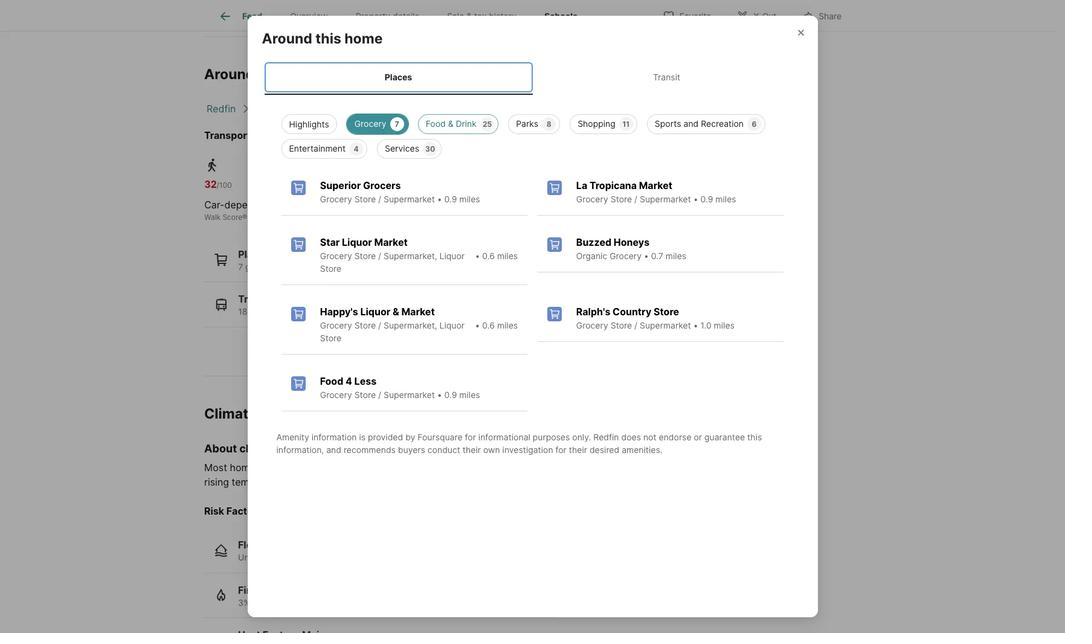 Task type: locate. For each thing, give the bounding box(es) containing it.
® down the "somewhat"
[[441, 213, 446, 222]]

0.9 inside la tropicana market grocery store / supermarket • 0.9 miles
[[701, 194, 714, 204]]

0 vertical spatial redfin
[[207, 103, 236, 115]]

grocery inside buzzed honeys organic grocery • 0.7 miles
[[610, 251, 642, 261]]

0 vertical spatial this
[[316, 30, 342, 47]]

1 vertical spatial by
[[529, 462, 540, 474]]

® inside some transit transit score ®
[[356, 213, 361, 222]]

score right walk
[[223, 213, 242, 222]]

0 horizontal spatial next
[[314, 553, 332, 563]]

90,
[[289, 307, 302, 317]]

-
[[299, 539, 304, 551], [291, 584, 295, 596]]

1 horizontal spatial this
[[316, 30, 342, 47]]

/100 inside '32 /100'
[[217, 181, 232, 190]]

0 horizontal spatial score
[[223, 213, 242, 222]]

/ inside la tropicana market grocery store / supermarket • 0.9 miles
[[635, 194, 638, 204]]

risks
[[260, 405, 293, 422], [281, 442, 307, 455]]

investigation
[[503, 445, 554, 455]]

store inside food 4 less grocery store / supermarket • 0.9 miles
[[355, 390, 376, 400]]

grocery inside superior grocers grocery store / supermarket • 0.9 miles
[[320, 194, 352, 204]]

list box containing grocery
[[272, 109, 794, 159]]

1 vertical spatial risks
[[281, 442, 307, 455]]

1 horizontal spatial 4
[[354, 144, 359, 153]]

/ down grocers
[[378, 194, 381, 204]]

and down information
[[327, 445, 342, 455]]

this right guarantee on the right of the page
[[748, 432, 763, 442]]

next inside flood factor - minimal unlikely to flood in next 30 years
[[314, 553, 332, 563]]

& right happy's
[[393, 306, 399, 318]]

score inside "car-dependent walk score ®"
[[223, 213, 242, 222]]

• inside food 4 less grocery store / supermarket • 0.9 miles
[[437, 390, 442, 400]]

grocery up information
[[320, 390, 352, 400]]

/100 for 32
[[217, 181, 232, 190]]

8 inside places 7 groceries, 22 restaurants, 8 parks
[[350, 262, 356, 272]]

ralph's
[[577, 306, 611, 318]]

3%
[[238, 598, 250, 608]]

places 7 groceries, 22 restaurants, 8 parks
[[238, 248, 380, 272]]

& down washington
[[448, 118, 454, 129]]

1 vertical spatial tab list
[[262, 60, 804, 95]]

grocery down the superior
[[320, 194, 352, 204]]

supermarket down country
[[640, 320, 691, 331]]

for
[[465, 432, 476, 442], [556, 445, 567, 455]]

transit inside transit 182, 251, 81, 90, 94
[[238, 293, 271, 305]]

provided
[[368, 432, 403, 442]]

levels.
[[335, 476, 363, 488]]

0 vertical spatial home
[[345, 30, 383, 47]]

1 horizontal spatial for
[[556, 445, 567, 455]]

0 horizontal spatial /100
[[217, 181, 232, 190]]

around this home
[[262, 30, 383, 47], [204, 66, 325, 83]]

to inside flood factor - minimal unlikely to flood in next 30 years
[[272, 553, 280, 563]]

mount washington
[[393, 103, 478, 115]]

0 vertical spatial factor
[[227, 505, 257, 517]]

1 vertical spatial redfin
[[594, 432, 619, 442]]

& inside list box
[[448, 118, 454, 129]]

/ down country
[[635, 320, 638, 331]]

factor up flood
[[267, 539, 297, 551]]

® for dependent
[[242, 213, 247, 222]]

this down the overview
[[316, 30, 342, 47]]

/100 inside 27 /100
[[323, 181, 338, 190]]

los angeles
[[318, 103, 373, 115]]

in right wildfire
[[367, 598, 374, 608]]

grocery store / supermarket, liquor store down "star liquor market"
[[320, 251, 465, 274]]

around
[[262, 30, 312, 47], [204, 66, 255, 83]]

store
[[355, 194, 376, 204], [611, 194, 632, 204], [355, 251, 376, 261], [320, 263, 342, 274], [654, 306, 680, 318], [355, 320, 376, 331], [611, 320, 632, 331], [320, 333, 342, 343], [355, 390, 376, 400]]

94
[[305, 307, 315, 317]]

0 horizontal spatial 7
[[238, 262, 243, 272]]

highlights
[[289, 119, 329, 129]]

tab list containing feed
[[204, 0, 602, 31]]

factor right risk
[[227, 505, 257, 517]]

1 vertical spatial years
[[410, 598, 432, 608]]

2 horizontal spatial ®
[[441, 213, 446, 222]]

places up "mount"
[[385, 72, 412, 82]]

most homes have some risk of natural disasters, and may be impacted by climate change due to rising temperatures and sea levels.
[[204, 462, 644, 488]]

minimal
[[306, 539, 343, 551]]

of inside most homes have some risk of natural disasters, and may be impacted by climate change due to rising temperatures and sea levels.
[[334, 462, 344, 474]]

- for moderate
[[291, 584, 295, 596]]

® for transit
[[356, 213, 361, 222]]

7 left the groceries, at the top left of page
[[238, 262, 243, 272]]

1 vertical spatial 0.6
[[483, 320, 495, 331]]

30 inside the fire factor - moderate 3% chance of being in a wildfire in next 30 years
[[397, 598, 407, 608]]

grocery down honeys
[[610, 251, 642, 261]]

around up redfin link
[[204, 66, 255, 83]]

1 vertical spatial home
[[287, 66, 325, 83]]

to inside most homes have some risk of natural disasters, and may be impacted by climate change due to rising temperatures and sea levels.
[[635, 462, 644, 474]]

4124
[[301, 129, 325, 141]]

transportation near 4124 sea view ln
[[204, 129, 384, 141]]

factor for flood
[[267, 539, 297, 551]]

next down the "minimal"
[[314, 553, 332, 563]]

/ inside ralph's country store grocery store / supermarket • 1.0 miles
[[635, 320, 638, 331]]

1 vertical spatial • 0.6 miles
[[475, 320, 518, 331]]

8 left parks
[[350, 262, 356, 272]]

2 horizontal spatial score
[[422, 213, 441, 222]]

30 right services
[[426, 144, 435, 153]]

0 horizontal spatial 4
[[346, 375, 352, 387]]

0 horizontal spatial years
[[347, 553, 369, 563]]

0 vertical spatial 0.6
[[483, 251, 495, 261]]

for right foursquare
[[465, 432, 476, 442]]

/100 up car-
[[217, 181, 232, 190]]

30 down the "minimal"
[[334, 553, 345, 563]]

1 vertical spatial this
[[258, 66, 284, 83]]

ln
[[373, 129, 384, 141]]

1 horizontal spatial their
[[569, 445, 588, 455]]

store down grocers
[[355, 194, 376, 204]]

supermarket inside la tropicana market grocery store / supermarket • 0.9 miles
[[640, 194, 691, 204]]

0 horizontal spatial 8
[[350, 262, 356, 272]]

places for places
[[385, 72, 412, 82]]

market inside la tropicana market grocery store / supermarket • 0.9 miles
[[639, 179, 673, 191]]

7 down "mount"
[[395, 120, 399, 129]]

market for liquor
[[375, 236, 408, 248]]

1 vertical spatial for
[[556, 445, 567, 455]]

transit up sports
[[653, 72, 681, 82]]

around this home down the overview
[[262, 30, 383, 47]]

1 vertical spatial 4
[[346, 375, 352, 387]]

1 horizontal spatial &
[[448, 118, 454, 129]]

and inside amenity information is provided by foursquare for informational purposes only. redfin does not endorse or guarantee this information, and recommends buyers conduct their own investigation for their desired amenities.
[[327, 445, 342, 455]]

2 vertical spatial &
[[393, 306, 399, 318]]

supermarket up honeys
[[640, 194, 691, 204]]

1 vertical spatial food
[[320, 375, 344, 387]]

0 vertical spatial grocery store / supermarket, liquor store
[[320, 251, 465, 274]]

1 vertical spatial of
[[284, 598, 292, 608]]

& for food
[[448, 118, 454, 129]]

1 vertical spatial to
[[272, 553, 280, 563]]

parks
[[358, 262, 380, 272]]

store up parks
[[355, 251, 376, 261]]

0 vertical spatial places
[[385, 72, 412, 82]]

share button
[[792, 3, 852, 28]]

2 vertical spatial this
[[748, 432, 763, 442]]

0 vertical spatial • 0.6 miles
[[475, 251, 518, 261]]

® inside "car-dependent walk score ®"
[[242, 213, 247, 222]]

desired
[[590, 445, 620, 455]]

tropicana
[[590, 179, 637, 191]]

miles
[[460, 194, 480, 204], [716, 194, 737, 204], [497, 251, 518, 261], [666, 251, 687, 261], [497, 320, 518, 331], [714, 320, 735, 331], [460, 390, 480, 400]]

conduct
[[428, 445, 461, 455]]

grocers
[[363, 179, 401, 191]]

1 /100 from the left
[[217, 181, 232, 190]]

0 vertical spatial by
[[406, 432, 416, 442]]

supermarket,
[[384, 251, 437, 261], [384, 320, 437, 331]]

factor inside flood factor - minimal unlikely to flood in next 30 years
[[267, 539, 297, 551]]

store down tropicana at the top of page
[[611, 194, 632, 204]]

30
[[426, 144, 435, 153], [334, 553, 345, 563], [397, 598, 407, 608]]

• inside superior grocers grocery store / supermarket • 0.9 miles
[[437, 194, 442, 204]]

their up be
[[463, 445, 481, 455]]

los
[[318, 103, 334, 115]]

flood factor - minimal unlikely to flood in next 30 years
[[238, 539, 369, 563]]

grocery inside ralph's country store grocery store / supermarket • 1.0 miles
[[577, 320, 609, 331]]

grocery down star
[[320, 251, 352, 261]]

places inside tab
[[385, 72, 412, 82]]

climate up homes
[[240, 442, 279, 455]]

4 inside list box
[[354, 144, 359, 153]]

risks up some
[[281, 442, 307, 455]]

climate inside most homes have some risk of natural disasters, and may be impacted by climate change due to rising temperatures and sea levels.
[[543, 462, 576, 474]]

1 vertical spatial places
[[238, 248, 270, 260]]

0 vertical spatial 7
[[395, 120, 399, 129]]

list box inside around this home dialog
[[272, 109, 794, 159]]

1 vertical spatial around
[[204, 66, 255, 83]]

2 horizontal spatial 30
[[426, 144, 435, 153]]

1 vertical spatial &
[[448, 118, 454, 129]]

superior grocers grocery store / supermarket • 0.9 miles
[[320, 179, 480, 204]]

1 horizontal spatial ®
[[356, 213, 361, 222]]

home up los
[[287, 66, 325, 83]]

for down purposes at bottom right
[[556, 445, 567, 455]]

1 vertical spatial transit
[[311, 213, 334, 222]]

risks up amenity
[[260, 405, 293, 422]]

transit down some on the left top
[[311, 213, 334, 222]]

around this home element
[[262, 16, 397, 48]]

tab list
[[204, 0, 602, 31], [262, 60, 804, 95]]

food for &
[[426, 118, 446, 129]]

1 vertical spatial next
[[377, 598, 394, 608]]

0 vertical spatial 4
[[354, 144, 359, 153]]

store down 'less' at bottom
[[355, 390, 376, 400]]

& inside tab
[[467, 11, 472, 21]]

1 horizontal spatial -
[[299, 539, 304, 551]]

mount
[[393, 103, 422, 115]]

1 horizontal spatial places
[[385, 72, 412, 82]]

in right flood
[[305, 553, 312, 563]]

by down investigation
[[529, 462, 540, 474]]

around down the overview
[[262, 30, 312, 47]]

0 vertical spatial market
[[639, 179, 673, 191]]

tab list containing places
[[262, 60, 804, 95]]

places up the groceries, at the top left of page
[[238, 248, 270, 260]]

redfin up transportation
[[207, 103, 236, 115]]

some
[[311, 199, 337, 211]]

/100 up some on the left top
[[323, 181, 338, 190]]

1 horizontal spatial in
[[319, 598, 326, 608]]

® inside somewhat bikeable bike score ®
[[441, 213, 446, 222]]

supermarket, for market
[[384, 251, 437, 261]]

home down property
[[345, 30, 383, 47]]

shopping
[[578, 118, 616, 129]]

store right country
[[654, 306, 680, 318]]

superior
[[320, 179, 361, 191]]

transit for transit
[[653, 72, 681, 82]]

0 horizontal spatial food
[[320, 375, 344, 387]]

1 horizontal spatial 7
[[395, 120, 399, 129]]

2 score from the left
[[336, 213, 356, 222]]

by up buyers
[[406, 432, 416, 442]]

places inside places 7 groceries, 22 restaurants, 8 parks
[[238, 248, 270, 260]]

0 vertical spatial to
[[635, 462, 644, 474]]

/ up provided
[[378, 390, 381, 400]]

grocery down la in the top right of the page
[[577, 194, 609, 204]]

0 horizontal spatial of
[[284, 598, 292, 608]]

0 horizontal spatial for
[[465, 432, 476, 442]]

2 grocery store / supermarket, liquor store from the top
[[320, 320, 465, 343]]

1.0
[[701, 320, 712, 331]]

0 horizontal spatial 30
[[334, 553, 345, 563]]

4 left 'less' at bottom
[[346, 375, 352, 387]]

store down happy's liquor & market
[[355, 320, 376, 331]]

and down the conduct
[[428, 462, 445, 474]]

property
[[356, 11, 391, 21]]

rising
[[204, 476, 229, 488]]

2 vertical spatial market
[[402, 306, 435, 318]]

- up "being"
[[291, 584, 295, 596]]

0 horizontal spatial to
[[272, 553, 280, 563]]

30 right wildfire
[[397, 598, 407, 608]]

® down 'dependent'
[[242, 213, 247, 222]]

0 horizontal spatial ®
[[242, 213, 247, 222]]

natural
[[346, 462, 378, 474]]

climate down purposes at bottom right
[[543, 462, 576, 474]]

4 inside food 4 less grocery store / supermarket • 0.9 miles
[[346, 375, 352, 387]]

factor for fire
[[258, 584, 289, 596]]

somewhat
[[405, 199, 454, 211]]

/ inside superior grocers grocery store / supermarket • 0.9 miles
[[378, 194, 381, 204]]

of right risk
[[334, 462, 344, 474]]

2 supermarket, from the top
[[384, 320, 437, 331]]

to right due
[[635, 462, 644, 474]]

• 0.6 miles for star liquor market
[[475, 251, 518, 261]]

years inside flood factor - minimal unlikely to flood in next 30 years
[[347, 553, 369, 563]]

in
[[305, 553, 312, 563], [319, 598, 326, 608], [367, 598, 374, 608]]

1 horizontal spatial of
[[334, 462, 344, 474]]

32
[[204, 178, 217, 190]]

factor up chance
[[258, 584, 289, 596]]

score inside somewhat bikeable bike score ®
[[422, 213, 441, 222]]

redfin
[[207, 103, 236, 115], [594, 432, 619, 442]]

2 0.6 from the top
[[483, 320, 495, 331]]

0 horizontal spatial around
[[204, 66, 255, 83]]

score
[[223, 213, 242, 222], [336, 213, 356, 222], [422, 213, 441, 222]]

supermarket, down bike
[[384, 251, 437, 261]]

1 horizontal spatial redfin
[[594, 432, 619, 442]]

8 inside list box
[[547, 120, 552, 129]]

next
[[314, 553, 332, 563], [377, 598, 394, 608]]

to left flood
[[272, 553, 280, 563]]

score down the "somewhat"
[[422, 213, 441, 222]]

0.6
[[483, 251, 495, 261], [483, 320, 495, 331]]

1 horizontal spatial transit
[[311, 213, 334, 222]]

1 vertical spatial climate
[[543, 462, 576, 474]]

less
[[355, 375, 377, 387]]

1 vertical spatial around this home
[[204, 66, 325, 83]]

0 horizontal spatial climate
[[240, 442, 279, 455]]

list box
[[272, 109, 794, 159]]

supermarket, down happy's liquor & market
[[384, 320, 437, 331]]

services
[[385, 143, 420, 153]]

score down transit
[[336, 213, 356, 222]]

0 vertical spatial around this home
[[262, 30, 383, 47]]

1 vertical spatial 8
[[350, 262, 356, 272]]

places tab
[[264, 62, 533, 92]]

supermarket inside ralph's country store grocery store / supermarket • 1.0 miles
[[640, 320, 691, 331]]

food inside food 4 less grocery store / supermarket • 0.9 miles
[[320, 375, 344, 387]]

0 vertical spatial years
[[347, 553, 369, 563]]

1 vertical spatial -
[[291, 584, 295, 596]]

tab list inside around this home dialog
[[262, 60, 804, 95]]

- up flood
[[299, 539, 304, 551]]

1 horizontal spatial years
[[410, 598, 432, 608]]

0.9 inside food 4 less grocery store / supermarket • 0.9 miles
[[445, 390, 457, 400]]

0 vertical spatial for
[[465, 432, 476, 442]]

1 horizontal spatial climate
[[543, 462, 576, 474]]

food left 'less' at bottom
[[320, 375, 344, 387]]

store down happy's
[[320, 333, 342, 343]]

0 vertical spatial 30
[[426, 144, 435, 153]]

25
[[483, 120, 492, 129]]

supermarket
[[384, 194, 435, 204], [640, 194, 691, 204], [640, 320, 691, 331], [384, 390, 435, 400]]

their down only.
[[569, 445, 588, 455]]

4 down view
[[354, 144, 359, 153]]

2 horizontal spatial this
[[748, 432, 763, 442]]

dependent
[[225, 199, 274, 211]]

1 0.6 from the top
[[483, 251, 495, 261]]

supermarket up provided
[[384, 390, 435, 400]]

1 grocery store / supermarket, liquor store from the top
[[320, 251, 465, 274]]

parks
[[516, 118, 539, 129]]

8 right parks
[[547, 120, 552, 129]]

this inside amenity information is provided by foursquare for informational purposes only. redfin does not endorse or guarantee this information, and recommends buyers conduct their own investigation for their desired amenities.
[[748, 432, 763, 442]]

7
[[395, 120, 399, 129], [238, 262, 243, 272]]

1 supermarket, from the top
[[384, 251, 437, 261]]

in left a
[[319, 598, 326, 608]]

to
[[635, 462, 644, 474], [272, 553, 280, 563]]

1 vertical spatial market
[[375, 236, 408, 248]]

this up california
[[258, 66, 284, 83]]

2 • 0.6 miles from the top
[[475, 320, 518, 331]]

1 their from the left
[[463, 445, 481, 455]]

los angeles link
[[318, 103, 373, 115]]

0 horizontal spatial home
[[287, 66, 325, 83]]

7 inside around this home dialog
[[395, 120, 399, 129]]

transit up 182,
[[238, 293, 271, 305]]

/ down happy's liquor & market
[[378, 320, 381, 331]]

places
[[385, 72, 412, 82], [238, 248, 270, 260]]

0 horizontal spatial in
[[305, 553, 312, 563]]

0 vertical spatial 8
[[547, 120, 552, 129]]

home
[[345, 30, 383, 47], [287, 66, 325, 83]]

1 • 0.6 miles from the top
[[475, 251, 518, 261]]

0.9 for food 4 less
[[445, 390, 457, 400]]

own
[[484, 445, 500, 455]]

country
[[613, 306, 652, 318]]

1 ® from the left
[[242, 213, 247, 222]]

1 vertical spatial 7
[[238, 262, 243, 272]]

- inside flood factor - minimal unlikely to flood in next 30 years
[[299, 539, 304, 551]]

0 horizontal spatial their
[[463, 445, 481, 455]]

3 score from the left
[[422, 213, 441, 222]]

informational
[[479, 432, 531, 442]]

transit
[[653, 72, 681, 82], [311, 213, 334, 222], [238, 293, 271, 305]]

around this home up the california link
[[204, 66, 325, 83]]

1 vertical spatial grocery store / supermarket, liquor store
[[320, 320, 465, 343]]

miles inside ralph's country store grocery store / supermarket • 1.0 miles
[[714, 320, 735, 331]]

/ down tropicana at the top of page
[[635, 194, 638, 204]]

2 vertical spatial factor
[[258, 584, 289, 596]]

& left tax
[[467, 11, 472, 21]]

1 horizontal spatial food
[[426, 118, 446, 129]]

supermarket up bike
[[384, 194, 435, 204]]

food 4 less grocery store / supermarket • 0.9 miles
[[320, 375, 480, 400]]

transit inside tab
[[653, 72, 681, 82]]

of left "being"
[[284, 598, 292, 608]]

grocery store / supermarket, liquor store down happy's liquor & market
[[320, 320, 465, 343]]

transit for transit 182, 251, 81, 90, 94
[[238, 293, 271, 305]]

recommends
[[344, 445, 396, 455]]

redfin up desired
[[594, 432, 619, 442]]

0 vertical spatial supermarket,
[[384, 251, 437, 261]]

2 vertical spatial transit
[[238, 293, 271, 305]]

30 inside flood factor - minimal unlikely to flood in next 30 years
[[334, 553, 345, 563]]

0 vertical spatial &
[[467, 11, 472, 21]]

store inside superior grocers grocery store / supermarket • 0.9 miles
[[355, 194, 376, 204]]

0 horizontal spatial by
[[406, 432, 416, 442]]

climate
[[240, 442, 279, 455], [543, 462, 576, 474]]

- inside the fire factor - moderate 3% chance of being in a wildfire in next 30 years
[[291, 584, 295, 596]]

1 horizontal spatial next
[[377, 598, 394, 608]]

1 horizontal spatial home
[[345, 30, 383, 47]]

information,
[[277, 445, 324, 455]]

score inside some transit transit score ®
[[336, 213, 356, 222]]

grocery store / supermarket, liquor store for &
[[320, 320, 465, 343]]

grocery down happy's
[[320, 320, 352, 331]]

store down country
[[611, 320, 632, 331]]

0 horizontal spatial this
[[258, 66, 284, 83]]

places for places 7 groceries, 22 restaurants, 8 parks
[[238, 248, 270, 260]]

2 horizontal spatial &
[[467, 11, 472, 21]]

x-
[[754, 11, 763, 21]]

2 /100 from the left
[[323, 181, 338, 190]]

2 ® from the left
[[356, 213, 361, 222]]

property details tab
[[342, 2, 433, 31]]

0 horizontal spatial transit
[[238, 293, 271, 305]]

1 vertical spatial supermarket,
[[384, 320, 437, 331]]

8
[[547, 120, 552, 129], [350, 262, 356, 272]]

food down mount washington link
[[426, 118, 446, 129]]

grocery down ralph's
[[577, 320, 609, 331]]

store down star
[[320, 263, 342, 274]]

0 horizontal spatial redfin
[[207, 103, 236, 115]]

3 ® from the left
[[441, 213, 446, 222]]

a
[[329, 598, 334, 608]]

1 score from the left
[[223, 213, 242, 222]]

market for tropicana
[[639, 179, 673, 191]]

® down transit
[[356, 213, 361, 222]]

next right wildfire
[[377, 598, 394, 608]]

next inside the fire factor - moderate 3% chance of being in a wildfire in next 30 years
[[377, 598, 394, 608]]

1 horizontal spatial 8
[[547, 120, 552, 129]]

1 horizontal spatial 30
[[397, 598, 407, 608]]

supermarket inside food 4 less grocery store / supermarket • 0.9 miles
[[384, 390, 435, 400]]

factor inside the fire factor - moderate 3% chance of being in a wildfire in next 30 years
[[258, 584, 289, 596]]



Task type: vqa. For each thing, say whether or not it's contained in the screenshot.


Task type: describe. For each thing, give the bounding box(es) containing it.
0.6 for star liquor market
[[483, 251, 495, 261]]

30 inside services 30
[[426, 144, 435, 153]]

be
[[469, 462, 481, 474]]

most
[[204, 462, 227, 474]]

california link
[[255, 103, 298, 115]]

grocery up ln
[[355, 118, 387, 129]]

schools
[[545, 11, 578, 21]]

being
[[295, 598, 317, 608]]

feed
[[242, 11, 263, 21]]

x-out
[[754, 11, 777, 21]]

• inside la tropicana market grocery store / supermarket • 0.9 miles
[[694, 194, 699, 204]]

store inside la tropicana market grocery store / supermarket • 0.9 miles
[[611, 194, 632, 204]]

182,
[[238, 307, 255, 317]]

27 /100
[[311, 178, 338, 190]]

view
[[347, 129, 371, 141]]

does
[[622, 432, 641, 442]]

buzzed honeys organic grocery • 0.7 miles
[[577, 236, 687, 261]]

bikeable
[[456, 199, 495, 211]]

0 vertical spatial climate
[[240, 442, 279, 455]]

some transit transit score ®
[[311, 199, 369, 222]]

around this home dialog
[[248, 16, 818, 618]]

schools tab
[[531, 2, 592, 31]]

favorite button
[[653, 3, 722, 28]]

car-dependent walk score ®
[[204, 199, 274, 222]]

sports
[[655, 118, 682, 129]]

drink
[[456, 118, 477, 129]]

food & drink 25
[[426, 118, 492, 129]]

redfin inside amenity information is provided by foursquare for informational purposes only. redfin does not endorse or guarantee this information, and recommends buyers conduct their own investigation for their desired amenities.
[[594, 432, 619, 442]]

& for sale
[[467, 11, 472, 21]]

groceries,
[[245, 262, 285, 272]]

sports and recreation
[[655, 118, 744, 129]]

endorse
[[659, 432, 692, 442]]

grocery inside food 4 less grocery store / supermarket • 0.9 miles
[[320, 390, 352, 400]]

washington
[[425, 103, 478, 115]]

score for some
[[336, 213, 356, 222]]

is
[[359, 432, 366, 442]]

temperatures
[[232, 476, 293, 488]]

0 vertical spatial risks
[[260, 405, 293, 422]]

overview
[[290, 11, 328, 21]]

supermarket inside superior grocers grocery store / supermarket • 0.9 miles
[[384, 194, 435, 204]]

star
[[320, 236, 340, 248]]

angeles
[[337, 103, 373, 115]]

risk
[[204, 505, 224, 517]]

• 0.6 miles for happy's liquor & market
[[475, 320, 518, 331]]

favorite
[[680, 11, 712, 21]]

amenities.
[[622, 445, 663, 455]]

home inside dialog
[[345, 30, 383, 47]]

grocery store / supermarket, liquor store for market
[[320, 251, 465, 274]]

transit 182, 251, 81, 90, 94
[[238, 293, 315, 317]]

transit inside some transit transit score ®
[[311, 213, 334, 222]]

supermarket for la tropicana market
[[640, 194, 691, 204]]

la
[[577, 179, 588, 191]]

supermarket for food 4 less
[[384, 390, 435, 400]]

of inside the fire factor - moderate 3% chance of being in a wildfire in next 30 years
[[284, 598, 292, 608]]

0.9 for la tropicana market
[[701, 194, 714, 204]]

details
[[393, 11, 419, 21]]

out
[[763, 11, 777, 21]]

climate
[[204, 405, 257, 422]]

not
[[644, 432, 657, 442]]

around this home inside dialog
[[262, 30, 383, 47]]

and down some
[[296, 476, 313, 488]]

california
[[255, 103, 298, 115]]

sale & tax history tab
[[433, 2, 531, 31]]

supermarket, for &
[[384, 320, 437, 331]]

impacted
[[484, 462, 526, 474]]

bike
[[405, 213, 420, 222]]

food for 4
[[320, 375, 344, 387]]

score for car-
[[223, 213, 242, 222]]

feed link
[[218, 9, 263, 24]]

score for somewhat
[[422, 213, 441, 222]]

7 inside places 7 groceries, 22 restaurants, 8 parks
[[238, 262, 243, 272]]

unlikely
[[238, 553, 270, 563]]

251,
[[257, 307, 274, 317]]

/ up parks
[[378, 251, 381, 261]]

or
[[694, 432, 703, 442]]

transit tab
[[533, 62, 801, 92]]

tax
[[475, 11, 487, 21]]

by inside most homes have some risk of natural disasters, and may be impacted by climate change due to rising temperatures and sea levels.
[[529, 462, 540, 474]]

some
[[288, 462, 313, 474]]

overview tab
[[276, 2, 342, 31]]

transit
[[339, 199, 369, 211]]

recreation
[[701, 118, 744, 129]]

- for minimal
[[299, 539, 304, 551]]

0.9 inside superior grocers grocery store / supermarket • 0.9 miles
[[445, 194, 457, 204]]

27
[[311, 178, 323, 190]]

share
[[819, 11, 842, 21]]

due
[[615, 462, 632, 474]]

by inside amenity information is provided by foursquare for informational purposes only. redfin does not endorse or guarantee this information, and recommends buyers conduct their own investigation for their desired amenities.
[[406, 432, 416, 442]]

years inside the fire factor - moderate 3% chance of being in a wildfire in next 30 years
[[410, 598, 432, 608]]

factor for risk
[[227, 505, 257, 517]]

mount washington link
[[393, 103, 478, 115]]

star liquor market
[[320, 236, 408, 248]]

81,
[[276, 307, 287, 317]]

0.6 for happy's liquor & market
[[483, 320, 495, 331]]

flood
[[282, 553, 303, 563]]

amenity
[[277, 432, 309, 442]]

happy's
[[320, 306, 358, 318]]

11
[[623, 120, 630, 129]]

guarantee
[[705, 432, 746, 442]]

sea
[[327, 129, 345, 141]]

buyers
[[398, 445, 426, 455]]

history
[[489, 11, 517, 21]]

miles inside food 4 less grocery store / supermarket • 0.9 miles
[[460, 390, 480, 400]]

6
[[752, 120, 757, 129]]

in inside flood factor - minimal unlikely to flood in next 30 years
[[305, 553, 312, 563]]

• inside buzzed honeys organic grocery • 0.7 miles
[[644, 251, 649, 261]]

2 their from the left
[[569, 445, 588, 455]]

happy's liquor & market
[[320, 306, 435, 318]]

purposes
[[533, 432, 570, 442]]

redfin link
[[207, 103, 236, 115]]

only.
[[573, 432, 591, 442]]

car-
[[204, 199, 225, 211]]

and right sports
[[684, 118, 699, 129]]

fire factor - moderate 3% chance of being in a wildfire in next 30 years
[[238, 584, 432, 608]]

• inside ralph's country store grocery store / supermarket • 1.0 miles
[[694, 320, 699, 331]]

grocery inside la tropicana market grocery store / supermarket • 0.9 miles
[[577, 194, 609, 204]]

supermarket for ralph's country store
[[640, 320, 691, 331]]

moderate
[[298, 584, 343, 596]]

miles inside buzzed honeys organic grocery • 0.7 miles
[[666, 251, 687, 261]]

32 /100
[[204, 178, 232, 190]]

organic
[[577, 251, 608, 261]]

/ inside food 4 less grocery store / supermarket • 0.9 miles
[[378, 390, 381, 400]]

2 horizontal spatial in
[[367, 598, 374, 608]]

sea
[[316, 476, 332, 488]]

® for bikeable
[[441, 213, 446, 222]]

services 30
[[385, 143, 435, 153]]

around inside dialog
[[262, 30, 312, 47]]

0 horizontal spatial &
[[393, 306, 399, 318]]

about
[[204, 442, 237, 455]]

information
[[312, 432, 357, 442]]

miles inside la tropicana market grocery store / supermarket • 0.9 miles
[[716, 194, 737, 204]]

sale & tax history
[[447, 11, 517, 21]]

/100 for 27
[[323, 181, 338, 190]]

miles inside superior grocers grocery store / supermarket • 0.9 miles
[[460, 194, 480, 204]]

0.7
[[652, 251, 664, 261]]

change
[[579, 462, 612, 474]]



